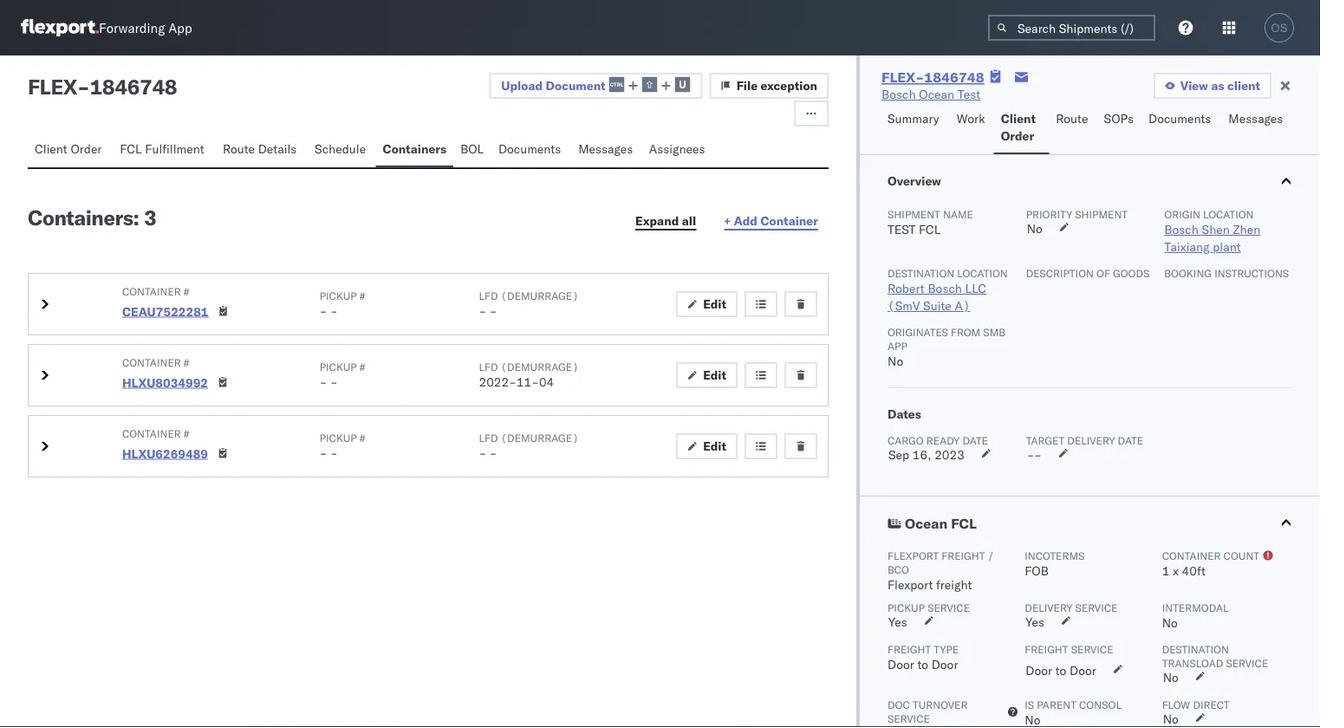 Task type: locate. For each thing, give the bounding box(es) containing it.
fcl up flexport freight / bco flexport freight
[[951, 515, 977, 532]]

freight left /
[[942, 549, 985, 562]]

2 flexport from the top
[[888, 577, 933, 592]]

no for destination
[[1163, 670, 1179, 685]]

freight inside freight type door to door
[[888, 643, 931, 656]]

messages down 'client' at the right of page
[[1229, 111, 1283, 126]]

2 edit button from the top
[[676, 362, 738, 388]]

2 vertical spatial (demurrage)
[[501, 431, 579, 444]]

messages button down upload document button
[[571, 133, 642, 167]]

date up 2023
[[963, 434, 988, 447]]

documents button
[[1142, 103, 1222, 154], [491, 133, 571, 167]]

edit button
[[676, 291, 738, 317], [676, 362, 738, 388], [676, 433, 738, 459]]

date right delivery
[[1118, 434, 1143, 447]]

pickup service
[[888, 601, 970, 614]]

no down flow
[[1163, 712, 1179, 727]]

os button
[[1260, 8, 1299, 48]]

1 lfd from the top
[[479, 289, 498, 302]]

sep
[[889, 447, 910, 462]]

2 container # from the top
[[122, 356, 189, 369]]

0 horizontal spatial messages
[[578, 141, 633, 156]]

delivery service
[[1025, 601, 1118, 614]]

no inside originates from smb app no
[[888, 354, 903, 369]]

0 vertical spatial location
[[1203, 208, 1254, 221]]

0 horizontal spatial client order button
[[28, 133, 113, 167]]

to inside freight type door to door
[[917, 657, 928, 672]]

1 edit button from the top
[[676, 291, 738, 317]]

1 vertical spatial lfd
[[479, 360, 498, 373]]

(demurrage)
[[501, 289, 579, 302], [501, 360, 579, 373], [501, 431, 579, 444]]

target
[[1026, 434, 1065, 447]]

1 horizontal spatial client order button
[[994, 103, 1049, 154]]

0 vertical spatial edit
[[703, 296, 726, 312]]

route details button
[[216, 133, 308, 167]]

expand all
[[635, 213, 696, 228]]

1 vertical spatial fcl
[[919, 222, 941, 237]]

lfd
[[479, 289, 498, 302], [479, 360, 498, 373], [479, 431, 498, 444]]

2 yes from the left
[[1026, 615, 1045, 630]]

upload document button
[[489, 73, 703, 99]]

0 vertical spatial lfd
[[479, 289, 498, 302]]

2 edit from the top
[[703, 368, 726, 383]]

container #
[[122, 285, 189, 298], [122, 356, 189, 369], [122, 427, 189, 440]]

suite
[[923, 298, 952, 313]]

app down originates
[[888, 339, 907, 352]]

0 vertical spatial messages
[[1229, 111, 1283, 126]]

order down 'flex - 1846748'
[[71, 141, 102, 156]]

1 container # from the top
[[122, 285, 189, 298]]

as
[[1211, 78, 1224, 93]]

a)
[[955, 298, 970, 313]]

pickup # - - for hlxu6269489
[[320, 431, 365, 461]]

0 horizontal spatial fcl
[[120, 141, 142, 156]]

#
[[184, 285, 189, 298], [360, 289, 365, 302], [184, 356, 189, 369], [360, 360, 365, 373], [184, 427, 189, 440], [360, 431, 365, 444]]

documents button down view
[[1142, 103, 1222, 154]]

order right work button
[[1001, 128, 1034, 143]]

to down freight service
[[1056, 663, 1067, 678]]

flexport down bco on the bottom of the page
[[888, 577, 933, 592]]

3 edit button from the top
[[676, 433, 738, 459]]

door up doc
[[888, 657, 914, 672]]

description
[[1026, 267, 1094, 280]]

route for route details
[[223, 141, 255, 156]]

(demurrage) down 04
[[501, 431, 579, 444]]

documents for right documents button
[[1149, 111, 1211, 126]]

smb
[[983, 326, 1006, 339]]

1 lfd (demurrage) - - from the top
[[479, 289, 579, 319]]

0 horizontal spatial documents button
[[491, 133, 571, 167]]

2 vertical spatial pickup # - -
[[320, 431, 365, 461]]

container up the "hlxu8034992" button
[[122, 356, 181, 369]]

2 date from the left
[[1118, 434, 1143, 447]]

0 horizontal spatial route
[[223, 141, 255, 156]]

flex
[[28, 74, 77, 100]]

1 (demurrage) from the top
[[501, 289, 579, 302]]

fcl
[[120, 141, 142, 156], [919, 222, 941, 237], [951, 515, 977, 532]]

freight service
[[1025, 643, 1114, 656]]

1 vertical spatial documents
[[498, 141, 561, 156]]

route inside route details button
[[223, 141, 255, 156]]

zhen
[[1233, 222, 1261, 237]]

order for the right client order button
[[1001, 128, 1034, 143]]

documents down view
[[1149, 111, 1211, 126]]

1 horizontal spatial messages button
[[1222, 103, 1292, 154]]

container up 40ft
[[1162, 549, 1221, 562]]

edit for ceau7522281
[[703, 296, 726, 312]]

bosch down origin
[[1164, 222, 1199, 237]]

2 horizontal spatial bosch
[[1164, 222, 1199, 237]]

1 horizontal spatial fcl
[[919, 222, 941, 237]]

freight up door to door
[[1025, 643, 1068, 656]]

fob
[[1025, 563, 1049, 579]]

2 lfd (demurrage) - - from the top
[[479, 431, 579, 461]]

edit
[[703, 296, 726, 312], [703, 368, 726, 383], [703, 439, 726, 454]]

container right the add
[[761, 213, 818, 228]]

flexport. image
[[21, 19, 99, 36]]

bosch
[[882, 87, 916, 102], [1164, 222, 1199, 237], [928, 281, 962, 296]]

2 pickup # - - from the top
[[320, 360, 365, 390]]

0 vertical spatial (demurrage)
[[501, 289, 579, 302]]

fcl fulfillment
[[120, 141, 204, 156]]

container # up hlxu6269489
[[122, 427, 189, 440]]

1 horizontal spatial documents
[[1149, 111, 1211, 126]]

containers
[[383, 141, 447, 156]]

client right work
[[1001, 111, 1036, 126]]

bosch up suite
[[928, 281, 962, 296]]

destination inside destination transload service
[[1162, 643, 1229, 656]]

0 vertical spatial fcl
[[120, 141, 142, 156]]

lfd (demurrage) - - for hlxu6269489
[[479, 431, 579, 461]]

container up hlxu6269489
[[122, 427, 181, 440]]

0 horizontal spatial messages button
[[571, 133, 642, 167]]

client
[[1227, 78, 1260, 93]]

3 edit from the top
[[703, 439, 726, 454]]

1 vertical spatial lfd (demurrage) - -
[[479, 431, 579, 461]]

location up shen
[[1203, 208, 1254, 221]]

1 vertical spatial ocean
[[905, 515, 948, 532]]

booking
[[1164, 267, 1212, 280]]

service inside 'doc turnover service'
[[888, 712, 930, 725]]

+
[[724, 213, 731, 228]]

pickup # - - for hlxu8034992
[[320, 360, 365, 390]]

2 vertical spatial edit button
[[676, 433, 738, 459]]

1 horizontal spatial destination
[[1162, 643, 1229, 656]]

app inside originates from smb app no
[[888, 339, 907, 352]]

fcl inside 'shipment name test fcl'
[[919, 222, 941, 237]]

0 horizontal spatial client
[[35, 141, 67, 156]]

1
[[1162, 563, 1170, 579]]

edit button for ceau7522281
[[676, 291, 738, 317]]

yes down delivery
[[1026, 615, 1045, 630]]

x
[[1173, 563, 1179, 579]]

taixiang
[[1164, 239, 1210, 254]]

3 container # from the top
[[122, 427, 189, 440]]

0 vertical spatial destination
[[888, 267, 955, 280]]

ocean up flexport freight / bco flexport freight
[[905, 515, 948, 532]]

no down transload
[[1163, 670, 1179, 685]]

intermodal no
[[1162, 601, 1229, 631]]

0 horizontal spatial freight
[[888, 643, 931, 656]]

door up is
[[1026, 663, 1052, 678]]

1 horizontal spatial location
[[1203, 208, 1254, 221]]

0 vertical spatial app
[[168, 20, 192, 36]]

edit button for hlxu6269489
[[676, 433, 738, 459]]

origin location bosch shen zhen taixiang plant
[[1164, 208, 1261, 254]]

fcl down the shipment
[[919, 222, 941, 237]]

1 vertical spatial (demurrage)
[[501, 360, 579, 373]]

lfd for hlxu8034992
[[479, 360, 498, 373]]

destination inside destination location robert bosch llc (smv suite a)
[[888, 267, 955, 280]]

plant
[[1213, 239, 1241, 254]]

container up ceau7522281 button
[[122, 285, 181, 298]]

1 vertical spatial app
[[888, 339, 907, 352]]

0 horizontal spatial order
[[71, 141, 102, 156]]

door
[[888, 657, 914, 672], [932, 657, 958, 672], [1026, 663, 1052, 678], [1070, 663, 1096, 678]]

documents right bol button
[[498, 141, 561, 156]]

freight for freight type door to door
[[888, 643, 931, 656]]

0 vertical spatial edit button
[[676, 291, 738, 317]]

2 vertical spatial lfd
[[479, 431, 498, 444]]

1 freight from the left
[[888, 643, 931, 656]]

container # for hlxu6269489
[[122, 427, 189, 440]]

transload
[[1162, 657, 1223, 670]]

2 lfd from the top
[[479, 360, 498, 373]]

1 pickup # - - from the top
[[320, 289, 365, 319]]

destination up transload
[[1162, 643, 1229, 656]]

1 vertical spatial edit
[[703, 368, 726, 383]]

messages button down 'client' at the right of page
[[1222, 103, 1292, 154]]

0 horizontal spatial app
[[168, 20, 192, 36]]

1 horizontal spatial date
[[1118, 434, 1143, 447]]

to up turnover
[[917, 657, 928, 672]]

1 edit from the top
[[703, 296, 726, 312]]

fcl left the 'fulfillment'
[[120, 141, 142, 156]]

2 vertical spatial edit
[[703, 439, 726, 454]]

1 horizontal spatial client
[[1001, 111, 1036, 126]]

flexport up bco on the bottom of the page
[[888, 549, 939, 562]]

app right forwarding
[[168, 20, 192, 36]]

2 vertical spatial bosch
[[928, 281, 962, 296]]

2 vertical spatial fcl
[[951, 515, 977, 532]]

3 lfd from the top
[[479, 431, 498, 444]]

expand all button
[[625, 208, 707, 234]]

ocean down "flex-1846748" link at the top right of the page
[[919, 87, 955, 102]]

sops
[[1104, 111, 1134, 126]]

1 vertical spatial edit button
[[676, 362, 738, 388]]

2 freight from the left
[[1025, 643, 1068, 656]]

1 vertical spatial container #
[[122, 356, 189, 369]]

(demurrage) up lfd (demurrage) 2022-11-04
[[501, 289, 579, 302]]

shen
[[1202, 222, 1230, 237]]

location inside origin location bosch shen zhen taixiang plant
[[1203, 208, 1254, 221]]

1 vertical spatial location
[[957, 267, 1008, 280]]

destination up robert
[[888, 267, 955, 280]]

destination transload service
[[1162, 643, 1268, 670]]

document
[[546, 78, 606, 93]]

freight left type
[[888, 643, 931, 656]]

(demurrage) for hlxu6269489
[[501, 431, 579, 444]]

1 horizontal spatial order
[[1001, 128, 1034, 143]]

client for the right client order button
[[1001, 111, 1036, 126]]

1846748 up test
[[924, 68, 984, 86]]

no down priority
[[1027, 221, 1043, 236]]

pickup for hlxu6269489
[[320, 431, 357, 444]]

route for route
[[1056, 111, 1088, 126]]

goods
[[1113, 267, 1150, 280]]

1 date from the left
[[963, 434, 988, 447]]

0 horizontal spatial location
[[957, 267, 1008, 280]]

no for priority
[[1027, 221, 1043, 236]]

schedule
[[315, 141, 366, 156]]

lfd (demurrage) - - up lfd (demurrage) 2022-11-04
[[479, 289, 579, 319]]

1 vertical spatial bosch
[[1164, 222, 1199, 237]]

ocean inside "button"
[[905, 515, 948, 532]]

container for hlxu6269489
[[122, 427, 181, 440]]

location for zhen
[[1203, 208, 1254, 221]]

route
[[1056, 111, 1088, 126], [223, 141, 255, 156]]

door down type
[[932, 657, 958, 672]]

route details
[[223, 141, 297, 156]]

route left details
[[223, 141, 255, 156]]

client down flex
[[35, 141, 67, 156]]

0 vertical spatial bosch
[[882, 87, 916, 102]]

1 horizontal spatial freight
[[1025, 643, 1068, 656]]

container count
[[1162, 549, 1260, 562]]

0 horizontal spatial documents
[[498, 141, 561, 156]]

location up llc
[[957, 267, 1008, 280]]

yes for delivery
[[1026, 615, 1045, 630]]

summary button
[[881, 103, 950, 154]]

04
[[539, 374, 554, 390]]

1 vertical spatial flexport
[[888, 577, 933, 592]]

exception
[[761, 78, 817, 93]]

fcl inside "button"
[[951, 515, 977, 532]]

container # for hlxu8034992
[[122, 356, 189, 369]]

0 horizontal spatial yes
[[889, 615, 907, 630]]

date
[[963, 434, 988, 447], [1118, 434, 1143, 447]]

0 vertical spatial lfd (demurrage) - -
[[479, 289, 579, 319]]

turnover
[[913, 698, 968, 711]]

priority shipment
[[1026, 208, 1128, 221]]

(demurrage) up 04
[[501, 360, 579, 373]]

0 vertical spatial flexport
[[888, 549, 939, 562]]

0 vertical spatial client
[[1001, 111, 1036, 126]]

container # up the "hlxu8034992" button
[[122, 356, 189, 369]]

0 vertical spatial container #
[[122, 285, 189, 298]]

2 horizontal spatial fcl
[[951, 515, 977, 532]]

1 horizontal spatial app
[[888, 339, 907, 352]]

flex-1846748 link
[[882, 68, 984, 86]]

2 vertical spatial container #
[[122, 427, 189, 440]]

1 vertical spatial destination
[[1162, 643, 1229, 656]]

fulfillment
[[145, 141, 204, 156]]

container # up ceau7522281 button
[[122, 285, 189, 298]]

1 horizontal spatial route
[[1056, 111, 1088, 126]]

client order right work button
[[1001, 111, 1036, 143]]

parent
[[1037, 698, 1077, 711]]

0 vertical spatial route
[[1056, 111, 1088, 126]]

2 (demurrage) from the top
[[501, 360, 579, 373]]

route inside route button
[[1056, 111, 1088, 126]]

bosch shen zhen taixiang plant link
[[1164, 222, 1261, 254]]

cargo
[[888, 434, 924, 447]]

0 vertical spatial documents
[[1149, 111, 1211, 126]]

lfd (demurrage) - - down "11-"
[[479, 431, 579, 461]]

client order down flex
[[35, 141, 102, 156]]

(demurrage) inside lfd (demurrage) 2022-11-04
[[501, 360, 579, 373]]

route left sops
[[1056, 111, 1088, 126]]

1 vertical spatial route
[[223, 141, 255, 156]]

0 horizontal spatial bosch
[[882, 87, 916, 102]]

messages down upload document button
[[578, 141, 633, 156]]

documents button right bol
[[491, 133, 571, 167]]

edit for hlxu6269489
[[703, 439, 726, 454]]

no down originates
[[888, 354, 903, 369]]

1846748 down forwarding
[[90, 74, 177, 100]]

location inside destination location robert bosch llc (smv suite a)
[[957, 267, 1008, 280]]

0 horizontal spatial destination
[[888, 267, 955, 280]]

destination for robert
[[888, 267, 955, 280]]

edit button for hlxu8034992
[[676, 362, 738, 388]]

view
[[1180, 78, 1208, 93]]

upload
[[501, 78, 543, 93]]

1 horizontal spatial bosch
[[928, 281, 962, 296]]

1 vertical spatial freight
[[936, 577, 972, 592]]

no down intermodal
[[1162, 615, 1178, 631]]

0 horizontal spatial to
[[917, 657, 928, 672]]

client order button right work
[[994, 103, 1049, 154]]

0 vertical spatial pickup # - -
[[320, 289, 365, 319]]

hlxu6269489
[[122, 446, 208, 461]]

1 vertical spatial client
[[35, 141, 67, 156]]

messages
[[1229, 111, 1283, 126], [578, 141, 633, 156]]

file
[[737, 78, 758, 93]]

from
[[951, 326, 981, 339]]

3 pickup # - - from the top
[[320, 431, 365, 461]]

1 yes from the left
[[889, 615, 907, 630]]

1 horizontal spatial messages
[[1229, 111, 1283, 126]]

pickup for hlxu8034992
[[320, 360, 357, 373]]

2023
[[935, 447, 965, 462]]

lfd inside lfd (demurrage) 2022-11-04
[[479, 360, 498, 373]]

service right transload
[[1226, 657, 1268, 670]]

1 vertical spatial pickup # - -
[[320, 360, 365, 390]]

freight up pickup service
[[936, 577, 972, 592]]

0 horizontal spatial date
[[963, 434, 988, 447]]

3 (demurrage) from the top
[[501, 431, 579, 444]]

view as client button
[[1154, 73, 1272, 99]]

bosch down the 'flex-' at the right
[[882, 87, 916, 102]]

service down doc
[[888, 712, 930, 725]]

ocean fcl button
[[860, 497, 1320, 549]]

yes down pickup service
[[889, 615, 907, 630]]

11-
[[517, 374, 539, 390]]

1 horizontal spatial yes
[[1026, 615, 1045, 630]]

client order button down flex
[[28, 133, 113, 167]]

order inside client order
[[1001, 128, 1034, 143]]

bosch inside origin location bosch shen zhen taixiang plant
[[1164, 222, 1199, 237]]



Task type: describe. For each thing, give the bounding box(es) containing it.
work
[[957, 111, 985, 126]]

freight type door to door
[[888, 643, 959, 672]]

hlxu8034992
[[122, 375, 208, 390]]

(smv
[[888, 298, 920, 313]]

fcl inside button
[[120, 141, 142, 156]]

count
[[1224, 549, 1260, 562]]

date for --
[[1118, 434, 1143, 447]]

upload document
[[501, 78, 606, 93]]

hlxu8034992 button
[[122, 375, 208, 390]]

lfd for hlxu6269489
[[479, 431, 498, 444]]

originates from smb app no
[[888, 326, 1006, 369]]

assignees
[[649, 141, 705, 156]]

ready
[[926, 434, 960, 447]]

consol
[[1079, 698, 1122, 711]]

3
[[144, 205, 156, 231]]

app inside "link"
[[168, 20, 192, 36]]

container # for ceau7522281
[[122, 285, 189, 298]]

flex-
[[882, 68, 924, 86]]

intermodal
[[1162, 601, 1229, 614]]

name
[[943, 208, 973, 221]]

sops button
[[1097, 103, 1142, 154]]

0 horizontal spatial client order
[[35, 141, 102, 156]]

incoterms
[[1025, 549, 1085, 562]]

+ add container button
[[714, 208, 829, 234]]

forwarding app link
[[21, 19, 192, 36]]

pickup # - - for ceau7522281
[[320, 289, 365, 319]]

forwarding app
[[99, 20, 192, 36]]

40ft
[[1182, 563, 1206, 579]]

cargo ready date
[[888, 434, 988, 447]]

0 vertical spatial ocean
[[919, 87, 955, 102]]

location for llc
[[957, 267, 1008, 280]]

bosch inside destination location robert bosch llc (smv suite a)
[[928, 281, 962, 296]]

instructions
[[1215, 267, 1289, 280]]

service down flexport freight / bco flexport freight
[[928, 601, 970, 614]]

ocean fcl
[[905, 515, 977, 532]]

ceau7522281 button
[[122, 304, 209, 319]]

flex - 1846748
[[28, 74, 177, 100]]

door down service
[[1070, 663, 1096, 678]]

originates
[[888, 326, 948, 339]]

robert bosch llc (smv suite a) link
[[888, 281, 987, 313]]

bol button
[[454, 133, 491, 167]]

--
[[1027, 447, 1042, 462]]

0 vertical spatial freight
[[942, 549, 985, 562]]

container for hlxu8034992
[[122, 356, 181, 369]]

yes for pickup
[[889, 615, 907, 630]]

service inside destination transload service
[[1226, 657, 1268, 670]]

bol
[[460, 141, 484, 156]]

is
[[1025, 698, 1034, 711]]

1 flexport from the top
[[888, 549, 939, 562]]

edit for hlxu8034992
[[703, 368, 726, 383]]

(demurrage) for hlxu8034992
[[501, 360, 579, 373]]

add
[[734, 213, 758, 228]]

order for the left client order button
[[71, 141, 102, 156]]

destination for service
[[1162, 643, 1229, 656]]

os
[[1271, 21, 1288, 34]]

bosch ocean test link
[[882, 86, 981, 103]]

0 horizontal spatial 1846748
[[90, 74, 177, 100]]

booking instructions
[[1164, 267, 1289, 280]]

overview
[[888, 173, 941, 189]]

bco
[[888, 563, 909, 576]]

lfd (demurrage) 2022-11-04
[[479, 360, 579, 390]]

door to door
[[1026, 663, 1096, 678]]

Search Shipments (/) text field
[[988, 15, 1156, 41]]

work button
[[950, 103, 994, 154]]

1 vertical spatial messages
[[578, 141, 633, 156]]

description of goods
[[1026, 267, 1150, 280]]

1 x 40ft
[[1162, 563, 1206, 579]]

view as client
[[1180, 78, 1260, 93]]

hlxu6269489 button
[[122, 446, 208, 461]]

+ add container
[[724, 213, 818, 228]]

lfd (demurrage) - - for ceau7522281
[[479, 289, 579, 319]]

overview button
[[860, 155, 1320, 207]]

client for the left client order button
[[35, 141, 67, 156]]

1 horizontal spatial documents button
[[1142, 103, 1222, 154]]

freight for freight service
[[1025, 643, 1068, 656]]

no inside intermodal no
[[1162, 615, 1178, 631]]

flexport freight / bco flexport freight
[[888, 549, 994, 592]]

origin
[[1164, 208, 1201, 221]]

pickup for ceau7522281
[[320, 289, 357, 302]]

robert
[[888, 281, 925, 296]]

details
[[258, 141, 297, 156]]

container inside button
[[761, 213, 818, 228]]

target delivery date
[[1026, 434, 1143, 447]]

all
[[682, 213, 696, 228]]

16,
[[913, 447, 931, 462]]

file exception
[[737, 78, 817, 93]]

(demurrage) for ceau7522281
[[501, 289, 579, 302]]

date for sep 16, 2023
[[963, 434, 988, 447]]

of
[[1097, 267, 1110, 280]]

1 horizontal spatial to
[[1056, 663, 1067, 678]]

containers: 3
[[28, 205, 156, 231]]

1 horizontal spatial client order
[[1001, 111, 1036, 143]]

doc
[[888, 698, 910, 711]]

fcl fulfillment button
[[113, 133, 216, 167]]

1 horizontal spatial 1846748
[[924, 68, 984, 86]]

dates
[[888, 407, 921, 422]]

lfd for ceau7522281
[[479, 289, 498, 302]]

is parent consol
[[1025, 698, 1122, 711]]

schedule button
[[308, 133, 376, 167]]

destination location robert bosch llc (smv suite a)
[[888, 267, 1008, 313]]

type
[[934, 643, 959, 656]]

no for flow
[[1163, 712, 1179, 727]]

assignees button
[[642, 133, 715, 167]]

containers button
[[376, 133, 454, 167]]

service up service
[[1075, 601, 1118, 614]]

ceau7522281
[[122, 304, 209, 319]]

container for ceau7522281
[[122, 285, 181, 298]]

documents for documents button to the left
[[498, 141, 561, 156]]

llc
[[965, 281, 987, 296]]

sep 16, 2023
[[889, 447, 965, 462]]

direct
[[1193, 698, 1230, 711]]

summary
[[888, 111, 939, 126]]

/
[[988, 549, 994, 562]]



Task type: vqa. For each thing, say whether or not it's contained in the screenshot.
service inside the Doc turnover service
yes



